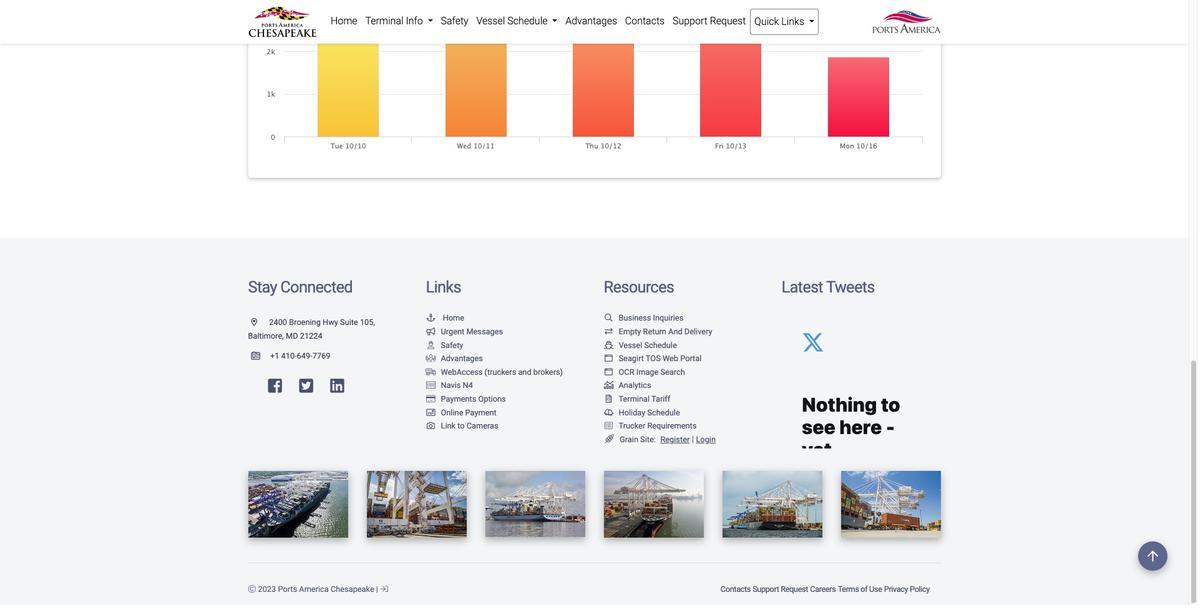 Task type: describe. For each thing, give the bounding box(es) containing it.
ports
[[278, 585, 297, 594]]

webaccess (truckers and brokers)
[[441, 367, 563, 377]]

0 horizontal spatial advantages
[[441, 354, 483, 363]]

cameras
[[467, 421, 498, 431]]

1 vertical spatial vessel schedule
[[619, 340, 677, 350]]

649-
[[297, 351, 312, 360]]

schedule for ship image
[[644, 340, 677, 350]]

inquiries
[[653, 313, 684, 323]]

terminal for terminal tariff
[[619, 394, 650, 404]]

0 horizontal spatial support
[[673, 15, 708, 27]]

container storage image
[[426, 382, 436, 390]]

home link for terminal info link
[[327, 9, 361, 34]]

go to top image
[[1138, 542, 1168, 571]]

+1 410-649-7769
[[270, 351, 330, 360]]

2 safety from the top
[[441, 340, 463, 350]]

stay connected
[[248, 277, 353, 296]]

1 vertical spatial links
[[426, 277, 461, 296]]

return
[[643, 327, 666, 336]]

stay
[[248, 277, 277, 296]]

1 vertical spatial support request link
[[752, 579, 809, 601]]

0 horizontal spatial support request link
[[669, 9, 750, 34]]

ocr image search link
[[604, 367, 685, 377]]

browser image
[[604, 355, 614, 363]]

wheat image
[[604, 435, 615, 444]]

suite
[[340, 318, 358, 327]]

delivery
[[685, 327, 712, 336]]

business inquiries link
[[604, 313, 684, 323]]

md
[[286, 331, 298, 341]]

7769
[[312, 351, 330, 360]]

terminal tariff link
[[604, 394, 670, 404]]

payments options
[[441, 394, 506, 404]]

america
[[299, 585, 329, 594]]

contacts support request careers terms of use privacy policy
[[721, 585, 930, 594]]

urgent
[[441, 327, 464, 336]]

0 horizontal spatial advantages link
[[426, 354, 483, 363]]

analytics
[[619, 381, 651, 390]]

anchor image
[[426, 315, 436, 323]]

1 vertical spatial request
[[781, 585, 808, 594]]

online payment
[[441, 408, 497, 417]]

bullhorn image
[[426, 328, 436, 336]]

grain
[[620, 435, 638, 444]]

0 horizontal spatial contacts link
[[621, 9, 669, 34]]

support request
[[673, 15, 746, 27]]

options
[[478, 394, 506, 404]]

credit card image
[[426, 396, 436, 404]]

business
[[619, 313, 651, 323]]

link to cameras
[[441, 421, 498, 431]]

1 horizontal spatial contacts link
[[720, 579, 752, 601]]

holiday
[[619, 408, 645, 417]]

linkedin image
[[330, 378, 344, 394]]

n4
[[463, 381, 473, 390]]

credit card front image
[[426, 409, 436, 417]]

0 horizontal spatial home
[[331, 15, 357, 27]]

twitter square image
[[299, 378, 313, 394]]

seagirt tos web portal
[[619, 354, 702, 363]]

urgent messages
[[441, 327, 503, 336]]

site:
[[640, 435, 656, 444]]

21224
[[300, 331, 322, 341]]

resources
[[604, 277, 674, 296]]

register link
[[658, 435, 690, 444]]

payments options link
[[426, 394, 506, 404]]

tariff
[[652, 394, 670, 404]]

2400 broening hwy suite 105, baltimore, md 21224 link
[[248, 318, 375, 341]]

empty return and delivery link
[[604, 327, 712, 336]]

safety link for terminal info link
[[437, 9, 472, 34]]

0 horizontal spatial vessel schedule link
[[472, 9, 562, 34]]

latest tweets
[[782, 277, 875, 296]]

105,
[[360, 318, 375, 327]]

tweets
[[826, 277, 875, 296]]

1 vertical spatial home
[[443, 313, 464, 323]]

of
[[861, 585, 868, 594]]

web
[[663, 354, 678, 363]]

broening
[[289, 318, 321, 327]]

policy
[[910, 585, 930, 594]]

login link
[[696, 435, 716, 444]]

2400
[[269, 318, 287, 327]]

login
[[696, 435, 716, 444]]

hand receiving image
[[426, 355, 436, 363]]

portal
[[680, 354, 702, 363]]

browser image
[[604, 369, 614, 377]]

brokers)
[[533, 367, 563, 377]]

navis n4 link
[[426, 381, 473, 390]]

privacy policy link
[[883, 579, 931, 601]]

2023
[[258, 585, 276, 594]]

contacts for contacts support request careers terms of use privacy policy
[[721, 585, 751, 594]]

trucker requirements
[[619, 421, 697, 431]]

quick
[[755, 16, 779, 27]]

0 vertical spatial schedule
[[507, 15, 548, 27]]

chesapeake
[[331, 585, 374, 594]]

tos
[[646, 354, 661, 363]]

terms of use link
[[837, 579, 883, 601]]

seagirt
[[619, 354, 644, 363]]

to
[[458, 421, 465, 431]]

terminal info
[[365, 15, 425, 27]]

request inside support request link
[[710, 15, 746, 27]]



Task type: locate. For each thing, give the bounding box(es) containing it.
0 vertical spatial vessel schedule
[[476, 15, 550, 27]]

use
[[869, 585, 882, 594]]

1 vertical spatial safety
[[441, 340, 463, 350]]

links right quick
[[782, 16, 804, 27]]

1 horizontal spatial vessel schedule
[[619, 340, 677, 350]]

truck container image
[[426, 369, 436, 377]]

urgent messages link
[[426, 327, 503, 336]]

safety link down urgent
[[426, 340, 463, 350]]

connected
[[280, 277, 353, 296]]

link
[[441, 421, 456, 431]]

careers
[[810, 585, 836, 594]]

1 horizontal spatial advantages
[[566, 15, 617, 27]]

home link
[[327, 9, 361, 34], [426, 313, 464, 323]]

ocr
[[619, 367, 634, 377]]

register
[[661, 435, 690, 444]]

vessel inside vessel schedule link
[[476, 15, 505, 27]]

camera image
[[426, 423, 436, 431]]

1 horizontal spatial terminal
[[619, 394, 650, 404]]

phone office image
[[251, 352, 270, 360]]

terminal for terminal info
[[365, 15, 403, 27]]

ship image
[[604, 342, 614, 350]]

contacts
[[625, 15, 665, 27], [721, 585, 751, 594]]

0 horizontal spatial vessel schedule
[[476, 15, 550, 27]]

payment
[[465, 408, 497, 417]]

410-
[[281, 351, 297, 360]]

support request link
[[669, 9, 750, 34], [752, 579, 809, 601]]

0 vertical spatial contacts link
[[621, 9, 669, 34]]

terms
[[838, 585, 859, 594]]

copyright image
[[248, 586, 256, 594]]

safety right 'info' on the left top of page
[[441, 15, 468, 27]]

links up anchor icon
[[426, 277, 461, 296]]

1 vertical spatial vessel
[[619, 340, 642, 350]]

home
[[331, 15, 357, 27], [443, 313, 464, 323]]

1 horizontal spatial home link
[[426, 313, 464, 323]]

+1 410-649-7769 link
[[248, 351, 330, 360]]

1 vertical spatial terminal
[[619, 394, 650, 404]]

online payment link
[[426, 408, 497, 417]]

safety link for urgent messages link
[[426, 340, 463, 350]]

0 vertical spatial request
[[710, 15, 746, 27]]

1 horizontal spatial links
[[782, 16, 804, 27]]

business inquiries
[[619, 313, 684, 323]]

+1
[[270, 351, 279, 360]]

1 safety from the top
[[441, 15, 468, 27]]

list alt image
[[604, 423, 614, 431]]

grain site: register | login
[[620, 434, 716, 445]]

1 vertical spatial schedule
[[644, 340, 677, 350]]

support request link left careers
[[752, 579, 809, 601]]

2023 ports america chesapeake |
[[256, 585, 380, 594]]

0 vertical spatial |
[[692, 434, 694, 445]]

sign in image
[[380, 586, 388, 594]]

0 horizontal spatial |
[[376, 585, 378, 594]]

empty return and delivery
[[619, 327, 712, 336]]

1 vertical spatial support
[[753, 585, 779, 594]]

safety
[[441, 15, 468, 27], [441, 340, 463, 350]]

0 vertical spatial advantages link
[[562, 9, 621, 34]]

info
[[406, 15, 423, 27]]

0 horizontal spatial terminal
[[365, 15, 403, 27]]

webaccess
[[441, 367, 483, 377]]

and
[[518, 367, 532, 377]]

safety link
[[437, 9, 472, 34], [426, 340, 463, 350]]

1 horizontal spatial |
[[692, 434, 694, 445]]

navis
[[441, 381, 461, 390]]

privacy
[[884, 585, 908, 594]]

1 horizontal spatial vessel
[[619, 340, 642, 350]]

terminal info link
[[361, 9, 437, 34]]

trucker requirements link
[[604, 421, 697, 431]]

1 vertical spatial safety link
[[426, 340, 463, 350]]

schedule for the bells image
[[647, 408, 680, 417]]

seagirt tos web portal link
[[604, 354, 702, 363]]

schedule
[[507, 15, 548, 27], [644, 340, 677, 350], [647, 408, 680, 417]]

0 vertical spatial support request link
[[669, 9, 750, 34]]

terminal down analytics
[[619, 394, 650, 404]]

0 vertical spatial links
[[782, 16, 804, 27]]

1 vertical spatial vessel schedule link
[[604, 340, 677, 350]]

1 horizontal spatial support request link
[[752, 579, 809, 601]]

1 vertical spatial |
[[376, 585, 378, 594]]

safety down urgent
[[441, 340, 463, 350]]

0 horizontal spatial request
[[710, 15, 746, 27]]

home left terminal info
[[331, 15, 357, 27]]

home link left terminal info
[[327, 9, 361, 34]]

0 vertical spatial contacts
[[625, 15, 665, 27]]

hwy
[[323, 318, 338, 327]]

|
[[692, 434, 694, 445], [376, 585, 378, 594]]

file invoice image
[[604, 396, 614, 404]]

link to cameras link
[[426, 421, 498, 431]]

online
[[441, 408, 463, 417]]

user hard hat image
[[426, 342, 436, 350]]

search image
[[604, 315, 614, 323]]

exchange image
[[604, 328, 614, 336]]

0 vertical spatial vessel schedule link
[[472, 9, 562, 34]]

1 horizontal spatial vessel schedule link
[[604, 340, 677, 350]]

facebook square image
[[268, 378, 282, 394]]

0 vertical spatial terminal
[[365, 15, 403, 27]]

home up urgent
[[443, 313, 464, 323]]

1 vertical spatial home link
[[426, 313, 464, 323]]

contacts for contacts
[[625, 15, 665, 27]]

| left sign in image at bottom left
[[376, 585, 378, 594]]

0 vertical spatial safety
[[441, 15, 468, 27]]

1 vertical spatial advantages link
[[426, 354, 483, 363]]

payments
[[441, 394, 476, 404]]

0 vertical spatial vessel
[[476, 15, 505, 27]]

home link for urgent messages link
[[426, 313, 464, 323]]

0 vertical spatial support
[[673, 15, 708, 27]]

0 vertical spatial advantages
[[566, 15, 617, 27]]

messages
[[466, 327, 503, 336]]

careers link
[[809, 579, 837, 601]]

holiday schedule link
[[604, 408, 680, 417]]

1 horizontal spatial home
[[443, 313, 464, 323]]

home link up urgent
[[426, 313, 464, 323]]

search
[[661, 367, 685, 377]]

ocr image search
[[619, 367, 685, 377]]

terminal left 'info' on the left top of page
[[365, 15, 403, 27]]

advantages link
[[562, 9, 621, 34], [426, 354, 483, 363]]

0 horizontal spatial home link
[[327, 9, 361, 34]]

quick links link
[[750, 9, 819, 35]]

empty
[[619, 327, 641, 336]]

| left login
[[692, 434, 694, 445]]

holiday schedule
[[619, 408, 680, 417]]

0 horizontal spatial vessel
[[476, 15, 505, 27]]

request left careers
[[781, 585, 808, 594]]

0 horizontal spatial contacts
[[625, 15, 665, 27]]

advantages inside "link"
[[566, 15, 617, 27]]

latest
[[782, 277, 823, 296]]

safety link right 'info' on the left top of page
[[437, 9, 472, 34]]

0 horizontal spatial links
[[426, 277, 461, 296]]

links
[[782, 16, 804, 27], [426, 277, 461, 296]]

terminal
[[365, 15, 403, 27], [619, 394, 650, 404]]

analytics image
[[604, 382, 614, 390]]

terminal tariff
[[619, 394, 670, 404]]

navis n4
[[441, 381, 473, 390]]

1 horizontal spatial support
[[753, 585, 779, 594]]

map marker alt image
[[251, 319, 267, 327]]

1 horizontal spatial contacts
[[721, 585, 751, 594]]

request left quick
[[710, 15, 746, 27]]

image
[[636, 367, 659, 377]]

webaccess (truckers and brokers) link
[[426, 367, 563, 377]]

0 vertical spatial safety link
[[437, 9, 472, 34]]

(truckers
[[485, 367, 516, 377]]

support request link left quick
[[669, 9, 750, 34]]

1 horizontal spatial advantages link
[[562, 9, 621, 34]]

baltimore,
[[248, 331, 284, 341]]

1 vertical spatial contacts
[[721, 585, 751, 594]]

1 vertical spatial advantages
[[441, 354, 483, 363]]

0 vertical spatial home link
[[327, 9, 361, 34]]

1 horizontal spatial request
[[781, 585, 808, 594]]

0 vertical spatial home
[[331, 15, 357, 27]]

analytics link
[[604, 381, 651, 390]]

advantages
[[566, 15, 617, 27], [441, 354, 483, 363]]

1 vertical spatial contacts link
[[720, 579, 752, 601]]

trucker
[[619, 421, 645, 431]]

2 vertical spatial schedule
[[647, 408, 680, 417]]

and
[[668, 327, 683, 336]]

bells image
[[604, 409, 614, 417]]

quick links
[[755, 16, 807, 27]]



Task type: vqa. For each thing, say whether or not it's contained in the screenshot.
Facility Details link
no



